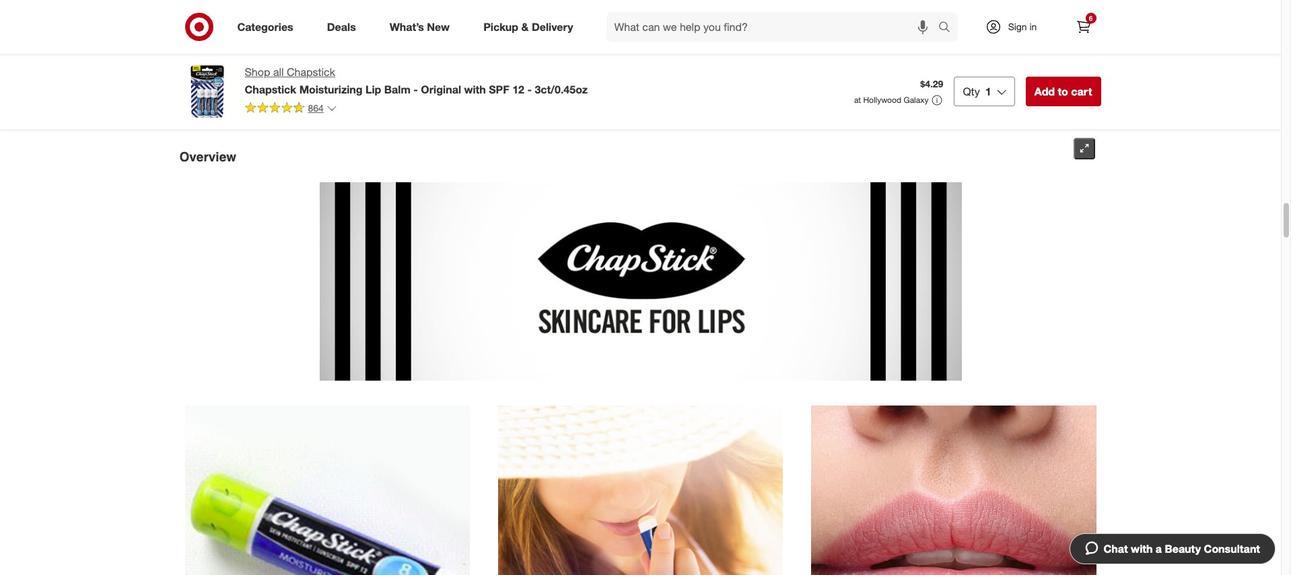 Task type: describe. For each thing, give the bounding box(es) containing it.
spf
[[489, 83, 510, 96]]

2 - from the left
[[528, 83, 532, 96]]

deals
[[327, 20, 356, 33]]

at hollywood galaxy
[[855, 95, 929, 105]]

consultant
[[1205, 543, 1261, 556]]

overview
[[180, 149, 236, 164]]

12
[[513, 83, 525, 96]]

image of chapstick moisturizing lip balm - original with spf 12 - 3ct/0.45oz image
[[180, 65, 234, 119]]

with inside button
[[1132, 543, 1153, 556]]

to
[[1059, 85, 1069, 98]]

what's new link
[[378, 12, 467, 42]]

chat with a beauty consultant
[[1104, 543, 1261, 556]]

3ct/0.45oz
[[535, 83, 588, 96]]

search
[[933, 21, 965, 35]]

cart
[[1072, 85, 1093, 98]]

pickup & delivery link
[[472, 12, 590, 42]]

search button
[[933, 12, 965, 44]]

1
[[986, 85, 992, 98]]

categories
[[237, 20, 293, 33]]

what's
[[390, 20, 424, 33]]

moisturizing
[[300, 83, 363, 96]]

new
[[427, 20, 450, 33]]

sign
[[1009, 21, 1028, 32]]

pickup
[[484, 20, 519, 33]]

864 link
[[245, 102, 337, 117]]

lip
[[366, 83, 382, 96]]

864
[[308, 102, 324, 114]]

What can we help you find? suggestions appear below search field
[[607, 12, 942, 42]]

delivery
[[532, 20, 574, 33]]

at
[[855, 95, 862, 105]]

a
[[1156, 543, 1163, 556]]

qty 1
[[964, 85, 992, 98]]

6 link
[[1069, 12, 1099, 42]]

add to cart button
[[1026, 77, 1102, 106]]



Task type: locate. For each thing, give the bounding box(es) containing it.
- right balm
[[414, 83, 418, 96]]

qty
[[964, 85, 981, 98]]

add to cart
[[1035, 85, 1093, 98]]

0 vertical spatial chapstick
[[287, 65, 335, 79]]

sign in link
[[974, 12, 1059, 42]]

balm
[[385, 83, 411, 96]]

1 vertical spatial with
[[1132, 543, 1153, 556]]

chat
[[1104, 543, 1129, 556]]

1 vertical spatial chapstick
[[245, 83, 297, 96]]

1 horizontal spatial -
[[528, 83, 532, 96]]

deals link
[[316, 12, 373, 42]]

&
[[522, 20, 529, 33]]

beauty
[[1166, 543, 1202, 556]]

$4.29
[[921, 78, 944, 90]]

chapstick down all
[[245, 83, 297, 96]]

0 horizontal spatial -
[[414, 83, 418, 96]]

chapstick
[[287, 65, 335, 79], [245, 83, 297, 96]]

with left a
[[1132, 543, 1153, 556]]

with
[[464, 83, 486, 96], [1132, 543, 1153, 556]]

all
[[273, 65, 284, 79]]

-
[[414, 83, 418, 96], [528, 83, 532, 96]]

1 horizontal spatial with
[[1132, 543, 1153, 556]]

sign in
[[1009, 21, 1038, 32]]

chapstick up moisturizing
[[287, 65, 335, 79]]

galaxy
[[904, 95, 929, 105]]

original
[[421, 83, 461, 96]]

shop all chapstick chapstick moisturizing lip balm - original with spf 12 - 3ct/0.45oz
[[245, 65, 588, 96]]

0 vertical spatial with
[[464, 83, 486, 96]]

0 horizontal spatial with
[[464, 83, 486, 96]]

in
[[1030, 21, 1038, 32]]

hollywood
[[864, 95, 902, 105]]

pickup & delivery
[[484, 20, 574, 33]]

chat with a beauty consultant button
[[1070, 534, 1276, 565]]

what's new
[[390, 20, 450, 33]]

add
[[1035, 85, 1056, 98]]

6
[[1090, 14, 1093, 22]]

- right 12
[[528, 83, 532, 96]]

categories link
[[226, 12, 310, 42]]

1 - from the left
[[414, 83, 418, 96]]

shop
[[245, 65, 270, 79]]

with inside the shop all chapstick chapstick moisturizing lip balm - original with spf 12 - 3ct/0.45oz
[[464, 83, 486, 96]]

with left spf
[[464, 83, 486, 96]]



Task type: vqa. For each thing, say whether or not it's contained in the screenshot.
Water inside $3.59 Purified Drinking Water - 24pk/16.9 fl oz Bottles - Good & Gather™
no



